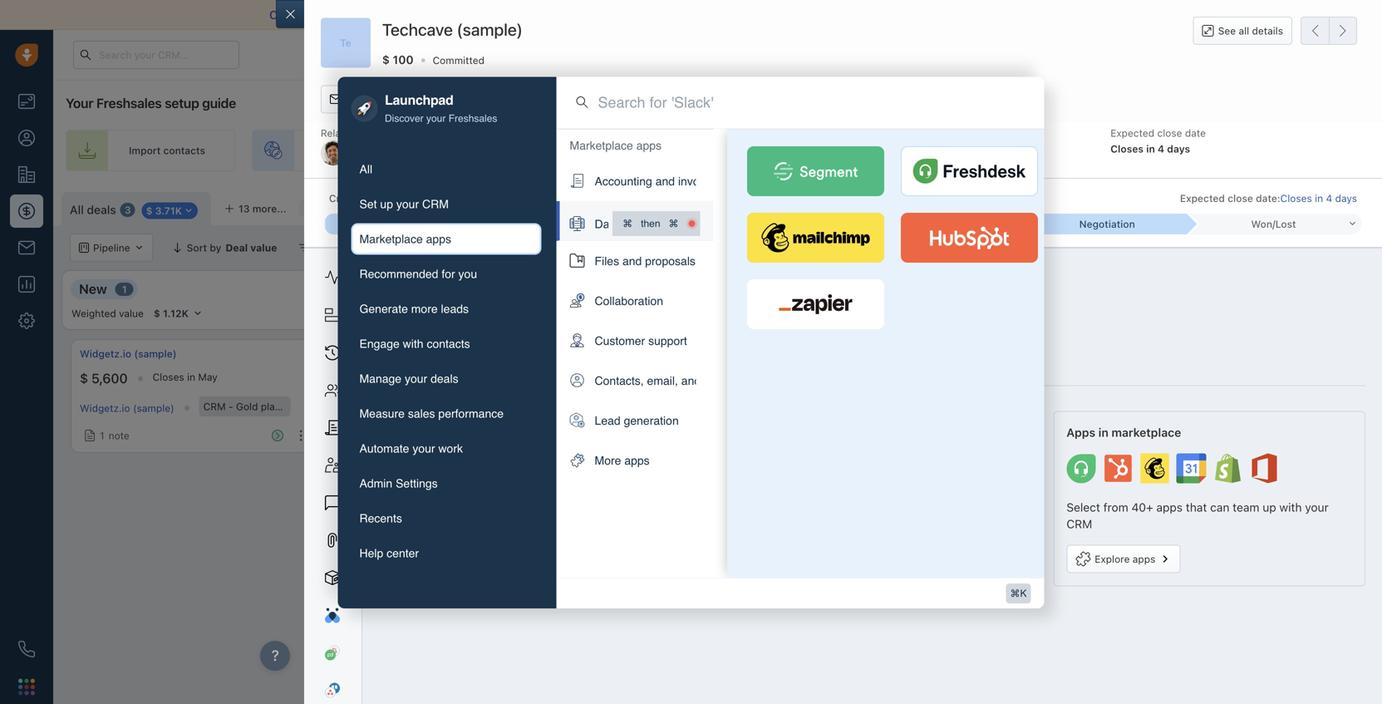 Task type: describe. For each thing, give the bounding box(es) containing it.
customer
[[595, 334, 645, 348]]

engage
[[360, 337, 400, 350]]

in inside bring in website leads link
[[343, 145, 352, 156]]

(sample) up quote
[[396, 401, 438, 412]]

1 vertical spatial $ 100
[[350, 371, 385, 386]]

container_wx8msf4aqz5i3rn1 image inside quotas and forecasting link
[[1145, 242, 1156, 254]]

note for container_wx8msf4aqz5i3rn1 icon under $ 3,200
[[1161, 430, 1182, 442]]

in left '21'
[[1003, 49, 1011, 60]]

0 horizontal spatial new
[[79, 281, 107, 297]]

freshsales inside launchpad discover your freshsales
[[449, 113, 498, 124]]

ago
[[408, 194, 423, 204]]

2 horizontal spatial techcave
[[1133, 402, 1177, 414]]

help center
[[360, 547, 419, 560]]

in right apps on the bottom right of the page
[[1099, 426, 1109, 440]]

$ 100 inside techcave (sample) dialog
[[382, 53, 414, 66]]

your inside button
[[413, 442, 435, 455]]

your inside select from 40+ apps that can team up with your crm
[[1306, 501, 1330, 515]]

⌘ k
[[1011, 588, 1027, 600]]

1 down $ 5,600 at the left of the page
[[100, 430, 104, 442]]

all inside tab list
[[360, 162, 373, 176]]

container_wx8msf4aqz5i3rn1 image inside the all deal owners button
[[407, 242, 419, 254]]

close for date
[[1158, 127, 1183, 139]]

1 acme inc (sample) link from the top
[[350, 347, 440, 361]]

$ for widgetz.io (sample)
[[80, 371, 88, 386]]

3
[[125, 204, 131, 216]]

import contacts
[[129, 145, 205, 156]]

management for project
[[431, 264, 521, 282]]

enable
[[550, 8, 586, 22]]

accounting
[[595, 175, 653, 188]]

account
[[623, 127, 660, 139]]

billing
[[806, 426, 840, 440]]

⌘ for ⌘ o
[[304, 203, 313, 214]]

4 for expected close date: closes in 4 days
[[1327, 192, 1333, 204]]

more...
[[253, 203, 287, 215]]

leads inside route leads to your team link
[[748, 145, 773, 156]]

route leads to your team
[[717, 145, 837, 156]]

sales activities
[[710, 94, 781, 105]]

close image
[[1358, 11, 1366, 19]]

2 widgetz.io (sample) from the top
[[80, 402, 174, 414]]

create sales sequence
[[946, 145, 1055, 156]]

2 horizontal spatial sales
[[1223, 145, 1248, 156]]

0 horizontal spatial contacts
[[163, 145, 205, 156]]

(sample) down '3,200'
[[1180, 402, 1221, 414]]

a
[[373, 194, 378, 204]]

with inside create invoices, share them with customers, and manage payments
[[882, 501, 904, 515]]

applied
[[350, 242, 385, 254]]

meeting button
[[605, 85, 677, 114]]

2 acme inc (sample) from the top
[[350, 401, 438, 412]]

collaboration
[[595, 294, 664, 308]]

set up your sales pipeline
[[1165, 145, 1288, 156]]

measure sales performance button
[[351, 398, 542, 429]]

set up your crm
[[360, 197, 449, 211]]

no products
[[467, 401, 525, 412]]

meeting
[[630, 94, 668, 105]]

closes in 4 days link
[[1281, 191, 1358, 205]]

new inside techcave (sample) dialog
[[406, 218, 427, 230]]

in left mar
[[444, 371, 452, 383]]

all
[[1239, 25, 1250, 37]]

crm inside button
[[422, 197, 449, 211]]

accounting and invoicing
[[595, 175, 724, 188]]

setup
[[165, 95, 199, 111]]

close for date:
[[1228, 192, 1254, 204]]

in right date:
[[1316, 192, 1324, 204]]

your for your freshsales setup guide
[[66, 95, 93, 111]]

engage with contacts button
[[351, 328, 542, 360]]

and left the billing
[[782, 426, 803, 440]]

support
[[649, 334, 688, 348]]

deal for add deal button
[[1346, 200, 1366, 212]]

list of options list box
[[557, 129, 749, 481]]

lead
[[595, 414, 621, 427]]

connect your mailbox link
[[269, 8, 392, 22]]

payment
[[730, 426, 779, 440]]

recommended for you button
[[351, 258, 542, 290]]

apps
[[1067, 426, 1096, 440]]

(sample) up committed
[[457, 20, 523, 39]]

your inside button
[[397, 197, 419, 211]]

0 horizontal spatial to
[[392, 8, 403, 22]]

lead generation
[[595, 414, 679, 427]]

explore
[[1095, 554, 1130, 565]]

set for set up your sales pipeline
[[1165, 145, 1181, 156]]

$ for acme inc (sample)
[[350, 371, 358, 386]]

crm inside select from 40+ apps that can team up with your crm
[[1067, 517, 1093, 531]]

recents button
[[351, 503, 542, 534]]

1 vertical spatial techcave (sample)
[[1133, 402, 1221, 414]]

1 vertical spatial discovery
[[617, 281, 680, 297]]

import deals
[[1196, 200, 1257, 212]]

manage
[[730, 517, 773, 531]]

1 note for container_wx8msf4aqz5i3rn1 icon under $ 3,200
[[1153, 430, 1182, 442]]

techcave (sample) dialog
[[276, 0, 1383, 704]]

owner
[[876, 127, 905, 139]]

add inside button
[[1324, 200, 1343, 212]]

1 vertical spatial add deal
[[714, 358, 757, 370]]

committed
[[433, 54, 485, 66]]

then
[[641, 218, 661, 230]]

marketplace apps inside list of options list box
[[570, 139, 662, 152]]

based
[[550, 501, 583, 515]]

your for your trial ends in 21 days
[[937, 49, 957, 60]]

select from 40+ apps that can team up with your crm
[[1067, 501, 1330, 531]]

created: a month ago
[[329, 192, 423, 204]]

payments
[[776, 517, 828, 531]]

expected for expected close date:
[[1181, 192, 1226, 204]]

$ for techcave (sample)
[[1133, 371, 1141, 386]]

files and proposals
[[595, 255, 696, 268]]

quotas
[[1160, 242, 1195, 254]]

2 widgetz.io from the top
[[80, 402, 130, 414]]

and left "enable"
[[526, 8, 547, 22]]

closes down engage with contacts
[[410, 371, 441, 383]]

mailbox
[[346, 8, 389, 22]]

1 widgetz.io (sample) from the top
[[80, 348, 177, 360]]

recommended
[[360, 267, 439, 281]]

lost
[[1276, 218, 1297, 230]]

up for set up your crm
[[380, 197, 393, 211]]

your inside launchpad discover your freshsales
[[427, 113, 446, 124]]

- for $ 5,600
[[229, 401, 233, 412]]

(sample) down manage
[[324, 401, 366, 412]]

closes inside expected close date closes in 4 days
[[1111, 143, 1144, 155]]

details
[[1253, 25, 1284, 37]]

leads inside generate more leads button
[[441, 302, 469, 315]]

1 vertical spatial 100
[[362, 371, 385, 386]]

(sa
[[1371, 401, 1383, 412]]

share
[[819, 501, 848, 515]]

jira
[[431, 320, 448, 331]]

1 widgetz.io (sample) link from the top
[[80, 347, 177, 361]]

⌘ for ⌘ then ⌘
[[623, 218, 633, 230]]

(sample) down closes in may
[[133, 402, 174, 414]]

plan for 3,200
[[1308, 401, 1328, 412]]

more apps
[[595, 454, 650, 467]]

new link
[[325, 214, 498, 234]]

center
[[387, 547, 419, 560]]

more
[[411, 302, 438, 315]]

$ inside techcave (sample) dialog
[[382, 53, 390, 66]]

container_wx8msf4aqz5i3rn1 image down $ 3,200
[[1137, 430, 1148, 442]]

40+
[[1132, 501, 1154, 515]]

bring in website leads link
[[252, 130, 450, 171]]

0 vertical spatial techcave
[[382, 20, 453, 39]]

press-command-k-to-open-and-close element
[[1007, 584, 1032, 604]]

marketplace apps inside button
[[360, 232, 452, 246]]

expected close date closes in 4 days
[[1111, 127, 1207, 155]]

monthly for 5,600
[[284, 401, 322, 412]]

1 widgetz.io from the top
[[80, 348, 131, 360]]

launchpad
[[385, 92, 454, 108]]

1 horizontal spatial to
[[776, 145, 786, 156]]

invite your team
[[530, 145, 607, 156]]

sales activities button up route leads to your team link
[[685, 85, 814, 114]]

from
[[1104, 501, 1129, 515]]

task
[[566, 94, 587, 105]]

0 vertical spatial freshsales
[[96, 95, 162, 111]]

deals left 3
[[87, 203, 116, 217]]

freshworks switcher image
[[18, 679, 35, 695]]

container_wx8msf4aqz5i3rn1 image inside 1 filter applied button
[[299, 242, 311, 254]]

0 vertical spatial sync
[[627, 8, 652, 22]]

apps inside select from 40+ apps that can team up with your crm
[[1157, 501, 1183, 515]]

100 inside techcave (sample) dialog
[[393, 53, 414, 66]]

⌘ o
[[304, 203, 324, 214]]

0 horizontal spatial techcave (sample) link
[[584, 143, 677, 155]]

1 horizontal spatial techcave (sample) link
[[1133, 402, 1221, 414]]

note for container_wx8msf4aqz5i3rn1 icon under $ 5,600 at the left of the page
[[109, 430, 130, 442]]

1 horizontal spatial deal
[[736, 358, 757, 370]]

for
[[442, 267, 455, 281]]

1 note for container_wx8msf4aqz5i3rn1 icon under $ 5,600 at the left of the page
[[100, 430, 130, 442]]

route
[[717, 145, 745, 156]]

closes up lost
[[1281, 192, 1313, 204]]

set up your crm button
[[351, 188, 542, 220]]

you
[[459, 267, 477, 281]]

and right email, at the bottom left of the page
[[682, 374, 701, 388]]

forecasting
[[1218, 242, 1275, 254]]

greg
[[848, 143, 872, 155]]

all deals link
[[70, 202, 116, 218]]

team inside invite your team link
[[583, 145, 607, 156]]

techcave inside related account techcave (sample)
[[584, 143, 630, 155]]

deals inside create quotes and proposals based on the deals in your crm
[[623, 501, 652, 515]]

help center button
[[351, 537, 542, 569]]

related account techcave (sample)
[[584, 127, 677, 155]]

deals inside import deals button
[[1231, 200, 1257, 212]]

way
[[602, 8, 624, 22]]

import deals group
[[1174, 192, 1293, 220]]

management for quote
[[429, 426, 503, 440]]

1 filter applied
[[317, 242, 385, 254]]

and left invoicing
[[656, 175, 675, 188]]

admin
[[360, 477, 393, 490]]

marketplace inside heading
[[570, 139, 633, 152]]

1 acme inc (sample) from the top
[[350, 348, 440, 360]]

13 more...
[[239, 203, 287, 215]]

2 acme inc (sample) link from the top
[[350, 401, 438, 412]]

project management apps
[[379, 264, 558, 282]]

and inside quotas and forecasting link
[[1198, 242, 1215, 254]]

engage with contacts
[[360, 337, 470, 350]]

recents
[[360, 512, 402, 525]]



Task type: vqa. For each thing, say whether or not it's contained in the screenshot.
the you in the a sales sequence is a series of steps you can set up to nurture contacts in the crm. a step can be an email, task, call reminder, email reminder, or sms. once your steps are lined up, the crm executes them automatically for you.
no



Task type: locate. For each thing, give the bounding box(es) containing it.
sales for sequence
[[981, 145, 1006, 156]]

deal up calendar
[[736, 358, 757, 370]]

up inside set up your sales pipeline link
[[1184, 145, 1196, 156]]

proposals inside create quotes and proposals based on the deals in your crm
[[494, 501, 547, 515]]

1 horizontal spatial 4
[[1327, 192, 1333, 204]]

your inside create quotes and proposals based on the deals in your crm
[[392, 517, 416, 531]]

sales left the pipeline at right top
[[1223, 145, 1248, 156]]

1 vertical spatial acme inc (sample)
[[350, 401, 438, 412]]

widgetz.io (sample) down 5,600
[[80, 402, 174, 414]]

team inside route leads to your team link
[[813, 145, 837, 156]]

expected for expected close date
[[1111, 127, 1155, 139]]

0 vertical spatial expected
[[1111, 127, 1155, 139]]

0 vertical spatial techcave (sample)
[[382, 20, 523, 39]]

leads right route
[[748, 145, 773, 156]]

Search for 'Slack' field
[[598, 92, 1025, 113]]

0 horizontal spatial up
[[380, 197, 393, 211]]

asana
[[593, 320, 621, 331]]

sales up quote
[[408, 407, 435, 420]]

sales inside button
[[408, 407, 435, 420]]

monthly left measure
[[284, 401, 322, 412]]

related for related contact
[[321, 127, 356, 139]]

1 horizontal spatial note
[[1161, 430, 1182, 442]]

1 horizontal spatial new
[[406, 218, 427, 230]]

$ down mailbox
[[382, 53, 390, 66]]

0 vertical spatial contacts
[[163, 145, 205, 156]]

closes left may
[[153, 371, 184, 383]]

0 horizontal spatial container_wx8msf4aqz5i3rn1 image
[[299, 242, 311, 254]]

apps in marketplace
[[1067, 426, 1182, 440]]

2 horizontal spatial days
[[1336, 192, 1358, 204]]

1 vertical spatial techcave (sample) link
[[1133, 402, 1221, 414]]

your
[[937, 49, 957, 60], [66, 95, 93, 111]]

set up import deals button
[[1165, 145, 1181, 156]]

create inside create quotes and proposals based on the deals in your crm
[[392, 501, 428, 515]]

bring
[[315, 145, 341, 156]]

1 note down 5,600
[[100, 430, 130, 442]]

sales inside button
[[710, 94, 736, 105]]

4 for expected close date closes in 4 days
[[1158, 143, 1165, 155]]

marketplace apps heading
[[570, 137, 662, 154], [570, 137, 662, 154]]

1 horizontal spatial with
[[882, 501, 904, 515]]

acme inc (sample) link up manage
[[350, 347, 440, 361]]

deals down engage with contacts button
[[431, 372, 459, 385]]

0 horizontal spatial monthly
[[284, 401, 322, 412]]

related up "bring"
[[321, 127, 356, 139]]

close left date:
[[1228, 192, 1254, 204]]

techcave up committed
[[382, 20, 453, 39]]

closes
[[1111, 143, 1144, 155], [1281, 192, 1313, 204], [153, 371, 184, 383], [410, 371, 441, 383]]

proposals
[[645, 255, 696, 268], [494, 501, 547, 515]]

inc down manage
[[379, 401, 393, 412]]

management down performance
[[429, 426, 503, 440]]

the
[[603, 501, 620, 515]]

1 vertical spatial all
[[70, 203, 84, 217]]

1 horizontal spatial expected
[[1181, 192, 1226, 204]]

acme inc (sample) link up quote
[[350, 401, 438, 412]]

team right can
[[1233, 501, 1260, 515]]

discovery inside techcave (sample) dialog
[[738, 218, 786, 230]]

deals inside manage your deals button
[[431, 372, 459, 385]]

your
[[319, 8, 343, 22], [427, 113, 446, 124], [559, 145, 580, 156], [789, 145, 810, 156], [1199, 145, 1220, 156], [397, 197, 419, 211], [405, 372, 428, 385], [413, 442, 435, 455], [1306, 501, 1330, 515], [392, 517, 416, 531]]

1 down 3
[[122, 284, 127, 295]]

2 plan from the left
[[1308, 401, 1328, 412]]

products
[[483, 401, 525, 412]]

up down date
[[1184, 145, 1196, 156]]

add deal
[[1324, 200, 1366, 212], [714, 358, 757, 370]]

and inside create invoices, share them with customers, and manage payments
[[971, 501, 990, 515]]

and right quotes
[[471, 501, 491, 515]]

proposals inside list of options list box
[[645, 255, 696, 268]]

create
[[946, 145, 979, 156], [392, 501, 428, 515], [730, 501, 765, 515]]

in right "bring"
[[343, 145, 352, 156]]

(sample) inside related account techcave (sample)
[[633, 143, 677, 155]]

1 - from the left
[[229, 401, 233, 412]]

create right robinson at right top
[[946, 145, 979, 156]]

Search your CRM... text field
[[73, 41, 239, 69]]

deliverability
[[453, 8, 523, 22]]

2 horizontal spatial leads
[[748, 145, 773, 156]]

contact
[[359, 127, 395, 139]]

to right mailbox
[[392, 8, 403, 22]]

expected down set up your sales pipeline link
[[1181, 192, 1226, 204]]

sales owner greg robinson
[[848, 127, 920, 155]]

1 inc from the top
[[380, 348, 394, 360]]

0 horizontal spatial -
[[229, 401, 233, 412]]

widgetz.io (sample) link up 5,600
[[80, 347, 177, 361]]

1 horizontal spatial discovery
[[738, 218, 786, 230]]

days inside expected close date closes in 4 days
[[1168, 143, 1191, 155]]

related
[[321, 127, 356, 139], [584, 127, 620, 139]]

widgetz.io (sample) link down 5,600
[[80, 402, 174, 414]]

measure sales performance
[[360, 407, 504, 420]]

sales for sales owner greg robinson
[[848, 127, 873, 139]]

quotas and forecasting link
[[1145, 234, 1291, 262]]

sync left of at left top
[[627, 8, 652, 22]]

gold
[[236, 401, 258, 412], [1283, 401, 1305, 412]]

won
[[1252, 218, 1273, 230]]

create for create sales sequence
[[946, 145, 979, 156]]

plan for 5,600
[[261, 401, 281, 412]]

expected inside expected close date closes in 4 days
[[1111, 127, 1155, 139]]

all left 3
[[70, 203, 84, 217]]

0 vertical spatial acme
[[350, 348, 377, 360]]

mar
[[455, 371, 473, 383]]

import for import deals
[[1196, 200, 1228, 212]]

1 horizontal spatial create
[[730, 501, 765, 515]]

new
[[406, 218, 427, 230], [79, 281, 107, 297]]

invoices,
[[769, 501, 816, 515]]

create invoices, share them with customers, and manage payments
[[730, 501, 990, 531]]

payment and billing apps
[[730, 426, 870, 440]]

all down bring in website leads on the top
[[360, 162, 373, 176]]

$ left 5,600
[[80, 371, 88, 386]]

set inside button
[[360, 197, 377, 211]]

sales
[[710, 94, 736, 105], [848, 127, 873, 139]]

techcave (sample) inside dialog
[[382, 20, 523, 39]]

manage
[[360, 372, 402, 385]]

1 left filter
[[317, 242, 322, 254]]

1 horizontal spatial up
[[1184, 145, 1196, 156]]

with inside button
[[403, 337, 424, 350]]

and right quotas
[[1198, 242, 1215, 254]]

techcave (sample) up committed
[[382, 20, 523, 39]]

0 vertical spatial widgetz.io (sample)
[[80, 348, 177, 360]]

0 horizontal spatial team
[[583, 145, 607, 156]]

and right customers, on the right
[[971, 501, 990, 515]]

gold for $ 3,200
[[1283, 401, 1305, 412]]

0 horizontal spatial add deal
[[714, 358, 757, 370]]

0 vertical spatial discovery
[[738, 218, 786, 230]]

discovery
[[738, 218, 786, 230], [617, 281, 680, 297]]

widgetz.io down $ 5,600 at the left of the page
[[80, 402, 130, 414]]

leads inside bring in website leads link
[[395, 145, 420, 156]]

in inside create quotes and proposals based on the deals in your crm
[[655, 501, 665, 515]]

0 vertical spatial add
[[1324, 200, 1343, 212]]

⌘ inside press-command-k-to-open-and-close element
[[1011, 588, 1021, 600]]

2 vertical spatial deal
[[736, 358, 757, 370]]

1 monthly from the left
[[284, 401, 322, 412]]

related inside related account techcave (sample)
[[584, 127, 620, 139]]

up inside select from 40+ apps that can team up with your crm
[[1263, 501, 1277, 515]]

2 horizontal spatial with
[[1280, 501, 1303, 515]]

$ 100 down engage
[[350, 371, 385, 386]]

0 horizontal spatial expected
[[1111, 127, 1155, 139]]

Search field
[[1293, 234, 1376, 262]]

all button
[[351, 153, 542, 185]]

with
[[403, 337, 424, 350], [882, 501, 904, 515], [1280, 501, 1303, 515]]

0 horizontal spatial gold
[[236, 401, 258, 412]]

sales up greg
[[848, 127, 873, 139]]

created:
[[329, 192, 371, 204]]

management down the owners
[[431, 264, 521, 282]]

with right engage
[[403, 337, 424, 350]]

inc up manage
[[380, 348, 394, 360]]

freshsales
[[96, 95, 162, 111], [449, 113, 498, 124]]

team up accounting
[[583, 145, 607, 156]]

techcave (sample) link down account
[[584, 143, 677, 155]]

1 plan from the left
[[261, 401, 281, 412]]

container_wx8msf4aqz5i3rn1 image down $ 5,600 at the left of the page
[[84, 430, 96, 442]]

up for set up your sales pipeline
[[1184, 145, 1196, 156]]

2 1 note from the left
[[1153, 430, 1182, 442]]

phone element
[[10, 633, 43, 666]]

data
[[595, 218, 620, 231]]

1 acme from the top
[[350, 348, 377, 360]]

1 horizontal spatial sales
[[848, 127, 873, 139]]

performance
[[439, 407, 504, 420]]

2 horizontal spatial deal
[[1346, 200, 1366, 212]]

deal up for
[[440, 242, 461, 254]]

sales activities button up route
[[685, 85, 806, 114]]

0 horizontal spatial demo
[[874, 281, 911, 297]]

in right the the
[[655, 501, 665, 515]]

2 acme from the top
[[350, 401, 376, 412]]

sync
[[627, 8, 652, 22], [623, 218, 647, 231]]

all for deals
[[70, 203, 84, 217]]

robinson
[[874, 143, 920, 155]]

0 vertical spatial 4
[[1158, 143, 1165, 155]]

discovery down files and proposals
[[617, 281, 680, 297]]

100
[[393, 53, 414, 66], [362, 371, 385, 386]]

0 horizontal spatial proposals
[[494, 501, 547, 515]]

acme
[[350, 348, 377, 360], [350, 401, 376, 412]]

2 monthly from the left
[[1330, 401, 1368, 412]]

sync inside list of options list box
[[623, 218, 647, 231]]

techcave (sample) down '3,200'
[[1133, 402, 1221, 414]]

0 vertical spatial add deal
[[1324, 200, 1366, 212]]

tab list containing all
[[351, 153, 542, 569]]

demo
[[921, 218, 949, 230], [874, 281, 911, 297]]

leads down discover
[[395, 145, 420, 156]]

import for import contacts
[[129, 145, 161, 156]]

sales inside "link"
[[981, 145, 1006, 156]]

1 vertical spatial proposals
[[494, 501, 547, 515]]

0 horizontal spatial set
[[360, 197, 377, 211]]

contacts,
[[595, 374, 644, 388]]

negotiation link
[[1016, 214, 1189, 234]]

1 vertical spatial management
[[429, 426, 503, 440]]

100 down engage
[[362, 371, 385, 386]]

(sample) up manage your deals
[[397, 348, 440, 360]]

1 vertical spatial widgetz.io (sample)
[[80, 402, 174, 414]]

marketplace apps heading inside list of options list box
[[570, 137, 662, 154]]

task button
[[541, 85, 596, 114]]

email,
[[647, 374, 678, 388]]

in inside expected close date closes in 4 days
[[1147, 143, 1156, 155]]

files
[[595, 255, 620, 268]]

2 vertical spatial all
[[425, 242, 438, 254]]

and inside create quotes and proposals based on the deals in your crm
[[471, 501, 491, 515]]

1 vertical spatial freshsales
[[449, 113, 498, 124]]

2 - from the left
[[1275, 401, 1280, 412]]

close left date
[[1158, 127, 1183, 139]]

create for create invoices, share them with customers, and manage payments
[[730, 501, 765, 515]]

related for related account techcave (sample)
[[584, 127, 620, 139]]

- for $ 3,200
[[1275, 401, 1280, 412]]

1 vertical spatial set
[[360, 197, 377, 211]]

(sample) down account
[[633, 143, 677, 155]]

0 vertical spatial proposals
[[645, 255, 696, 268]]

1 note down '3,200'
[[1153, 430, 1182, 442]]

1 down $ 3,200
[[1153, 430, 1157, 442]]

that
[[1187, 501, 1208, 515]]

1 horizontal spatial techcave
[[584, 143, 630, 155]]

import down your freshsales setup guide
[[129, 145, 161, 156]]

(sample) up closes in may
[[134, 348, 177, 360]]

create up the manage
[[730, 501, 765, 515]]

acme down manage
[[350, 401, 376, 412]]

1 vertical spatial expected
[[1181, 192, 1226, 204]]

techcave up accounting
[[584, 143, 630, 155]]

contacts inside button
[[427, 337, 470, 350]]

0 vertical spatial 100
[[393, 53, 414, 66]]

marketplace
[[570, 139, 633, 152], [570, 139, 633, 152], [360, 232, 423, 246]]

your inside button
[[405, 372, 428, 385]]

team left greg
[[813, 145, 837, 156]]

4 inside expected close date closes in 4 days
[[1158, 143, 1165, 155]]

settings
[[396, 477, 438, 490]]

acme inc (sample) up manage
[[350, 348, 440, 360]]

1 inside 1 filter applied button
[[317, 242, 322, 254]]

email button
[[321, 85, 380, 114]]

1 horizontal spatial -
[[1275, 401, 1280, 412]]

1 related from the left
[[321, 127, 356, 139]]

automate your work
[[360, 442, 463, 455]]

1 horizontal spatial related
[[584, 127, 620, 139]]

expected left date
[[1111, 127, 1155, 139]]

0 horizontal spatial create
[[392, 501, 428, 515]]

0 vertical spatial container_wx8msf4aqz5i3rn1 image
[[299, 242, 311, 254]]

deals up "won" at the top of page
[[1231, 200, 1257, 212]]

sequence
[[1009, 145, 1055, 156]]

measure
[[360, 407, 405, 420]]

$ 100
[[382, 53, 414, 66], [350, 371, 385, 386]]

email
[[670, 8, 699, 22]]

sync right data
[[623, 218, 647, 231]]

2 related from the left
[[584, 127, 620, 139]]

and
[[526, 8, 547, 22], [656, 175, 675, 188], [1198, 242, 1215, 254], [623, 255, 642, 268], [682, 374, 701, 388], [782, 426, 803, 440], [471, 501, 491, 515], [971, 501, 990, 515]]

0 horizontal spatial sales
[[710, 94, 736, 105]]

with inside select from 40+ apps that can team up with your crm
[[1280, 501, 1303, 515]]

up inside 'set up your crm' button
[[380, 197, 393, 211]]

2 vertical spatial days
[[1336, 192, 1358, 204]]

deal for the all deal owners button
[[440, 242, 461, 254]]

0 horizontal spatial import
[[129, 145, 161, 156]]

1 vertical spatial acme inc (sample) link
[[350, 401, 438, 412]]

1 horizontal spatial freshsales
[[449, 113, 498, 124]]

0 vertical spatial all
[[360, 162, 373, 176]]

container_wx8msf4aqz5i3rn1 image left filter
[[299, 242, 311, 254]]

sales for performance
[[408, 407, 435, 420]]

menu
[[728, 130, 1045, 578]]

0 vertical spatial up
[[1184, 145, 1196, 156]]

create inside "link"
[[946, 145, 979, 156]]

monthly left (sa
[[1330, 401, 1368, 412]]

1 horizontal spatial 1 note
[[1153, 430, 1182, 442]]

techcave (sample) link down '3,200'
[[1133, 402, 1221, 414]]

2 vertical spatial up
[[1263, 501, 1277, 515]]

0 vertical spatial days
[[1026, 49, 1046, 60]]

set for set up your crm
[[360, 197, 377, 211]]

all for deal
[[425, 242, 438, 254]]

1 vertical spatial to
[[776, 145, 786, 156]]

1 vertical spatial deal
[[440, 242, 461, 254]]

0 vertical spatial your
[[937, 49, 957, 60]]

$ left '3,200'
[[1133, 371, 1141, 386]]

acme inc (sample) link
[[350, 347, 440, 361], [350, 401, 438, 412]]

1 horizontal spatial gold
[[1283, 401, 1305, 412]]

in left may
[[187, 371, 195, 383]]

close
[[1158, 127, 1183, 139], [1228, 192, 1254, 204]]

new down set up your crm in the top left of the page
[[406, 218, 427, 230]]

1 note from the left
[[109, 430, 130, 442]]

tab list
[[351, 153, 542, 569]]

in left "set up your sales pipeline" at the top right of page
[[1147, 143, 1156, 155]]

0 vertical spatial acme inc (sample)
[[350, 348, 440, 360]]

marketplace inside button
[[360, 232, 423, 246]]

1 1 note from the left
[[100, 430, 130, 442]]

0 horizontal spatial with
[[403, 337, 424, 350]]

1 vertical spatial techcave
[[584, 143, 630, 155]]

email
[[346, 94, 371, 105]]

discovery down route leads to your team link
[[738, 218, 786, 230]]

more
[[595, 454, 622, 467]]

phone image
[[18, 641, 35, 658]]

1 horizontal spatial add deal
[[1324, 200, 1366, 212]]

3,200
[[1144, 371, 1180, 386]]

2 note from the left
[[1161, 430, 1182, 442]]

1 vertical spatial import
[[1196, 200, 1228, 212]]

1 horizontal spatial monthly
[[1330, 401, 1368, 412]]

generate more leads button
[[351, 293, 542, 325]]

days for expected close date: closes in 4 days
[[1336, 192, 1358, 204]]

days down date
[[1168, 143, 1191, 155]]

0 horizontal spatial all
[[70, 203, 84, 217]]

quote
[[392, 426, 427, 440]]

0 vertical spatial import
[[129, 145, 161, 156]]

2 vertical spatial techcave
[[1133, 402, 1177, 414]]

recommended for you
[[360, 267, 477, 281]]

pipeline
[[1250, 145, 1288, 156]]

customer support
[[595, 334, 688, 348]]

2 horizontal spatial create
[[946, 145, 979, 156]]

closes up 'negotiation'
[[1111, 143, 1144, 155]]

crm inside create quotes and proposals based on the deals in your crm
[[419, 517, 445, 531]]

0 vertical spatial close
[[1158, 127, 1183, 139]]

add deal inside button
[[1324, 200, 1366, 212]]

contacts down setup
[[163, 145, 205, 156]]

discovery link
[[671, 214, 844, 234]]

deals
[[1231, 200, 1257, 212], [87, 203, 116, 217], [431, 372, 459, 385], [623, 501, 652, 515]]

0 vertical spatial widgetz.io
[[80, 348, 131, 360]]

1 vertical spatial container_wx8msf4aqz5i3rn1 image
[[700, 359, 710, 369]]

0 vertical spatial management
[[431, 264, 521, 282]]

acme inc (sample)
[[350, 348, 440, 360], [350, 401, 438, 412]]

proposals down ⌘ then ⌘
[[645, 255, 696, 268]]

expected
[[1111, 127, 1155, 139], [1181, 192, 1226, 204]]

import inside button
[[1196, 200, 1228, 212]]

team inside select from 40+ apps that can team up with your crm
[[1233, 501, 1260, 515]]

-
[[229, 401, 233, 412], [1275, 401, 1280, 412]]

sales inside the sales owner greg robinson
[[848, 127, 873, 139]]

plan
[[261, 401, 281, 412], [1308, 401, 1328, 412]]

0 vertical spatial acme inc (sample) link
[[350, 347, 440, 361]]

monthly for 3,200
[[1330, 401, 1368, 412]]

2 widgetz.io (sample) link from the top
[[80, 402, 174, 414]]

all up recommended for you
[[425, 242, 438, 254]]

and right files
[[623, 255, 642, 268]]

sales for sales activities
[[710, 94, 736, 105]]

container_wx8msf4aqz5i3rn1 image
[[407, 242, 419, 254], [1145, 242, 1156, 254], [84, 430, 96, 442], [1137, 430, 1148, 442]]

all deal owners button
[[396, 234, 509, 262]]

improve
[[406, 8, 450, 22]]

project
[[379, 264, 428, 282]]

on
[[586, 501, 600, 515]]

import contacts link
[[66, 130, 235, 171]]

gold for $ 5,600
[[236, 401, 258, 412]]

techcave up marketplace
[[1133, 402, 1177, 414]]

close inside expected close date closes in 4 days
[[1158, 127, 1183, 139]]

0 horizontal spatial 100
[[362, 371, 385, 386]]

create inside create invoices, share them with customers, and manage payments
[[730, 501, 765, 515]]

sales left activities
[[710, 94, 736, 105]]

days for expected close date closes in 4 days
[[1168, 143, 1191, 155]]

1 gold from the left
[[236, 401, 258, 412]]

freshsales down launchpad
[[449, 113, 498, 124]]

call
[[413, 94, 431, 105]]

1 horizontal spatial contacts
[[427, 337, 470, 350]]

create for create quotes and proposals based on the deals in your crm
[[392, 501, 428, 515]]

apps inside tab list
[[426, 232, 452, 246]]

1 horizontal spatial container_wx8msf4aqz5i3rn1 image
[[700, 359, 710, 369]]

2-
[[590, 8, 602, 22]]

1 horizontal spatial leads
[[441, 302, 469, 315]]

4 up 'search' field
[[1327, 192, 1333, 204]]

2 gold from the left
[[1283, 401, 1305, 412]]

contacts
[[163, 145, 205, 156], [427, 337, 470, 350]]

1 filter applied button
[[288, 234, 396, 262]]

$ left manage
[[350, 371, 358, 386]]

0 horizontal spatial days
[[1026, 49, 1046, 60]]

won / lost
[[1252, 218, 1297, 230]]

0 horizontal spatial deal
[[440, 242, 461, 254]]

1 vertical spatial add
[[714, 358, 734, 370]]

1 horizontal spatial plan
[[1308, 401, 1328, 412]]

0 horizontal spatial related
[[321, 127, 356, 139]]

view
[[402, 554, 424, 565]]

1 horizontal spatial close
[[1228, 192, 1254, 204]]

container_wx8msf4aqz5i3rn1 image
[[299, 242, 311, 254], [700, 359, 710, 369]]

related up invite your team
[[584, 127, 620, 139]]

add deal up 'search' field
[[1324, 200, 1366, 212]]

quotas and forecasting
[[1160, 242, 1275, 254]]

demo inside techcave (sample) dialog
[[921, 218, 949, 230]]

trello
[[755, 320, 781, 331]]

expected close date: closes in 4 days
[[1181, 192, 1358, 204]]

0 horizontal spatial techcave
[[382, 20, 453, 39]]

add deal up calendar
[[714, 358, 757, 370]]

⌘ for ⌘ k
[[1011, 588, 1021, 600]]

2 inc from the top
[[379, 401, 393, 412]]



